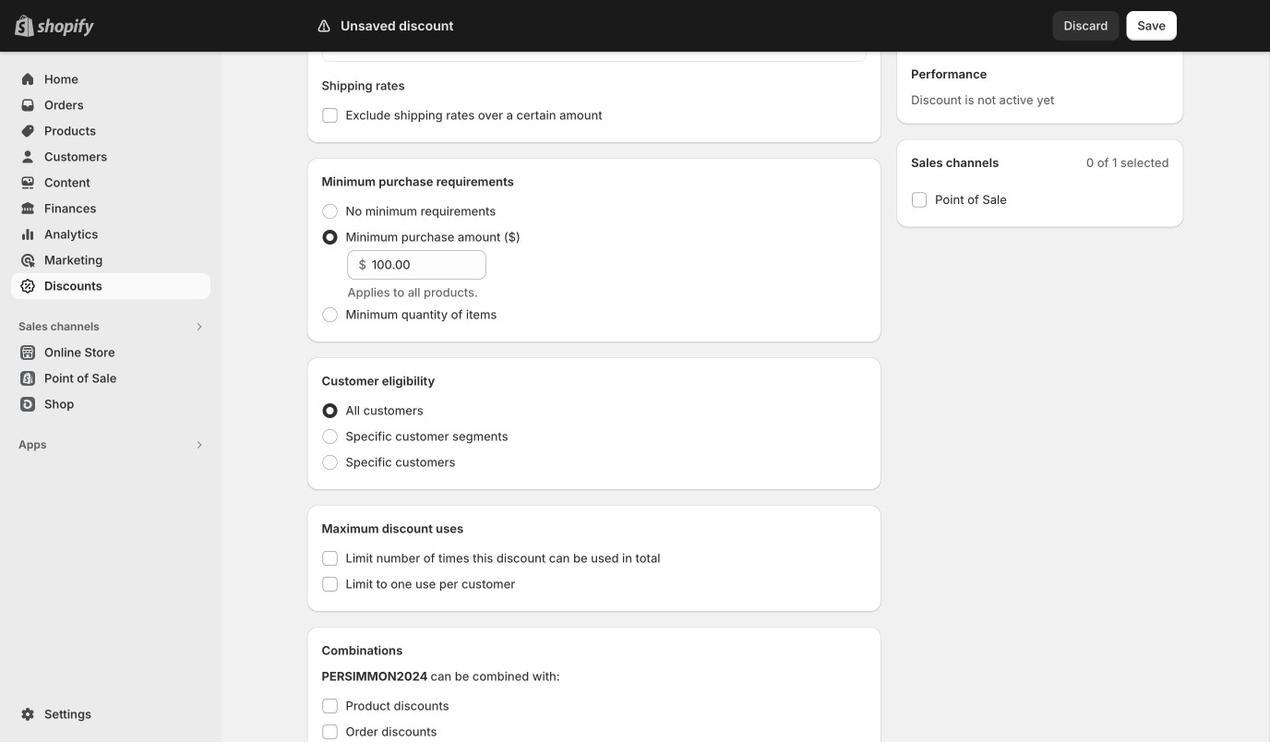 Task type: vqa. For each thing, say whether or not it's contained in the screenshot.
"TEST STORE" image
no



Task type: locate. For each thing, give the bounding box(es) containing it.
0.00 text field
[[372, 250, 486, 280]]

shopify image
[[37, 18, 94, 37]]



